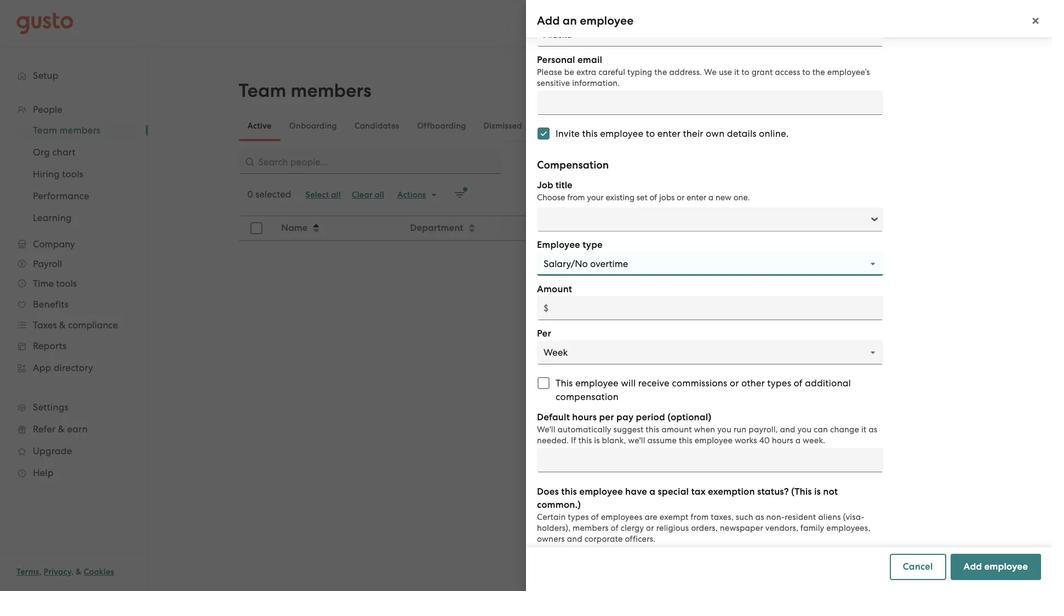 Task type: describe. For each thing, give the bounding box(es) containing it.
of inside this employee will receive commissions or other types of additional compensation
[[794, 378, 803, 389]]

careful
[[599, 67, 625, 77]]

holders),
[[537, 524, 571, 534]]

candidates
[[355, 121, 399, 131]]

job
[[537, 180, 553, 191]]

select
[[306, 190, 329, 200]]

status?
[[757, 487, 789, 498]]

newspaper
[[720, 524, 763, 534]]

2 the from the left
[[813, 67, 825, 77]]

types inside does this employee have a special tax exemption status? (this is not common.) certain types of employees are exempt from taxes, such as non-resident aliens (visa- holders), members of clergy or religious orders, newspaper vendors, family employees, owners and corporate officers.
[[568, 513, 589, 523]]

existing
[[606, 193, 635, 203]]

dismissed button
[[475, 113, 531, 139]]

a inside button
[[878, 87, 884, 99]]

name
[[281, 223, 307, 234]]

a inside does this employee have a special tax exemption status? (this is not common.) certain types of employees are exempt from taxes, such as non-resident aliens (visa- holders), members of clergy or religious orders, newspaper vendors, family employees, owners and corporate officers.
[[650, 487, 656, 498]]

1 horizontal spatial to
[[742, 67, 750, 77]]

sensitive
[[537, 78, 570, 88]]

we'll
[[537, 425, 556, 435]]

your
[[587, 193, 604, 203]]

personal
[[537, 54, 575, 66]]

employee's
[[827, 67, 870, 77]]

vendors,
[[766, 524, 799, 534]]

does this employee have a special tax exemption status? (this is not common.) certain types of employees are exempt from taxes, such as non-resident aliens (visa- holders), members of clergy or religious orders, newspaper vendors, family employees, owners and corporate officers.
[[537, 487, 871, 545]]

can
[[814, 425, 828, 435]]

employee inside this employee will receive commissions or other types of additional compensation
[[575, 378, 619, 389]]

found
[[627, 341, 652, 352]]

active button
[[239, 113, 280, 139]]

amount
[[537, 284, 572, 295]]

enter inside job title choose from your existing set of jobs or enter a new one.
[[687, 193, 707, 203]]

taxes,
[[711, 513, 734, 523]]

select all
[[306, 190, 341, 200]]

select all button
[[300, 186, 346, 204]]

add for add employee
[[964, 562, 982, 573]]

will
[[621, 378, 636, 389]]

add a team member drawer dialog
[[526, 0, 1052, 592]]

if
[[571, 436, 576, 446]]

privacy
[[44, 568, 71, 578]]

cookies button
[[84, 566, 114, 579]]

or inside does this employee have a special tax exemption status? (this is not common.) certain types of employees are exempt from taxes, such as non-resident aliens (visa- holders), members of clergy or religious orders, newspaper vendors, family employees, owners and corporate officers.
[[646, 524, 654, 534]]

it inside 'default hours per pay period (optional) we'll automatically suggest this amount when you run payroll, and you can change it as needed. if this is blank, we'll assume this employee works 40 hours a week.'
[[861, 425, 867, 435]]

this down amount on the right bottom of the page
[[679, 436, 693, 446]]

0 selected
[[247, 189, 291, 200]]

resident
[[785, 513, 816, 523]]

jobs
[[659, 193, 675, 203]]

we
[[704, 67, 717, 77]]

and inside 'default hours per pay period (optional) we'll automatically suggest this amount when you run payroll, and you can change it as needed. if this is blank, we'll assume this employee works 40 hours a week.'
[[780, 425, 796, 435]]

payroll,
[[749, 425, 778, 435]]

team members
[[239, 79, 371, 102]]

does
[[537, 487, 559, 498]]

of inside job title choose from your existing set of jobs or enter a new one.
[[650, 193, 657, 203]]

compensation
[[537, 159, 609, 172]]

an
[[563, 14, 577, 28]]

blank,
[[602, 436, 626, 446]]

of up corporate
[[591, 513, 599, 523]]

no
[[579, 341, 592, 352]]

week.
[[803, 436, 825, 446]]

account menu element
[[841, 0, 1036, 47]]

this down period
[[646, 425, 659, 435]]

non-
[[766, 513, 785, 523]]

all for clear all
[[375, 190, 384, 200]]

Amount field
[[537, 296, 883, 321]]

or inside job title choose from your existing set of jobs or enter a new one.
[[677, 193, 685, 203]]

candidates button
[[346, 113, 408, 139]]

(optional)
[[668, 412, 712, 424]]

other
[[741, 378, 765, 389]]

employment type
[[721, 223, 797, 234]]

members inside does this employee have a special tax exemption status? (this is not common.) certain types of employees are exempt from taxes, such as non-resident aliens (visa- holders), members of clergy or religious orders, newspaper vendors, family employees, owners and corporate officers.
[[573, 524, 609, 534]]

new
[[716, 193, 732, 203]]

onboarding button
[[280, 113, 346, 139]]

not
[[823, 487, 838, 498]]

from inside job title choose from your existing set of jobs or enter a new one.
[[567, 193, 585, 203]]

certain
[[537, 513, 566, 523]]

exempt
[[660, 513, 689, 523]]

of down employees in the bottom right of the page
[[611, 524, 619, 534]]

2 you from the left
[[798, 425, 812, 435]]

(this
[[791, 487, 812, 498]]

aliens
[[818, 513, 841, 523]]

add for add an employee
[[537, 14, 560, 28]]

invite this employee to enter their own details online.
[[556, 128, 789, 139]]

add for add a team member
[[857, 87, 876, 99]]

officers.
[[625, 535, 656, 545]]

(visa-
[[843, 513, 865, 523]]

Select all rows on this page checkbox
[[244, 216, 268, 241]]

per
[[599, 412, 614, 424]]

amount
[[662, 425, 692, 435]]

dialog main content element
[[526, 0, 1052, 572]]

run
[[734, 425, 747, 435]]

no people found
[[579, 341, 652, 352]]

this
[[556, 378, 573, 389]]

typing
[[628, 67, 652, 77]]

details
[[727, 128, 757, 139]]

one.
[[734, 193, 750, 203]]

onboarding
[[289, 121, 337, 131]]

0 horizontal spatial members
[[291, 79, 371, 102]]

add a team member button
[[844, 80, 962, 106]]

1 you from the left
[[717, 425, 732, 435]]

automatically
[[558, 425, 611, 435]]

as inside 'default hours per pay period (optional) we'll automatically suggest this amount when you run payroll, and you can change it as needed. if this is blank, we'll assume this employee works 40 hours a week.'
[[869, 425, 878, 435]]

as inside does this employee have a special tax exemption status? (this is not common.) certain types of employees are exempt from taxes, such as non-resident aliens (visa- holders), members of clergy or religious orders, newspaper vendors, family employees, owners and corporate officers.
[[756, 513, 764, 523]]

extra
[[576, 67, 596, 77]]

information.
[[572, 78, 620, 88]]

40
[[759, 436, 770, 446]]

team
[[239, 79, 286, 102]]

people
[[594, 341, 625, 352]]



Task type: locate. For each thing, give the bounding box(es) containing it.
online.
[[759, 128, 789, 139]]

such
[[736, 513, 753, 523]]

you up week.
[[798, 425, 812, 435]]

we'll
[[628, 436, 645, 446]]

all right clear
[[375, 190, 384, 200]]

team members tab list
[[239, 111, 962, 141]]

as right such
[[756, 513, 764, 523]]

or right jobs
[[677, 193, 685, 203]]

2 horizontal spatial or
[[730, 378, 739, 389]]

This employee will receive commissions or other types of additional compensation checkbox
[[532, 372, 556, 396]]

members up onboarding button
[[291, 79, 371, 102]]

1 vertical spatial add
[[857, 87, 876, 99]]

clergy
[[621, 524, 644, 534]]

0 horizontal spatial type
[[583, 239, 603, 251]]

common.)
[[537, 500, 581, 511]]

1 horizontal spatial or
[[677, 193, 685, 203]]

0 horizontal spatial as
[[756, 513, 764, 523]]

name button
[[274, 217, 402, 240]]

assume
[[647, 436, 677, 446]]

0 vertical spatial members
[[291, 79, 371, 102]]

0 selected status
[[247, 189, 291, 200]]

needed.
[[537, 436, 569, 446]]

1 horizontal spatial all
[[375, 190, 384, 200]]

0 horizontal spatial and
[[567, 535, 582, 545]]

all inside select all "button"
[[331, 190, 341, 200]]

1 vertical spatial or
[[730, 378, 739, 389]]

types down common.) at the bottom
[[568, 513, 589, 523]]

0 horizontal spatial you
[[717, 425, 732, 435]]

privacy link
[[44, 568, 71, 578]]

and right payroll,
[[780, 425, 796, 435]]

or left other on the right of the page
[[730, 378, 739, 389]]

add employee button
[[951, 555, 1041, 581]]

you left "run"
[[717, 425, 732, 435]]

0 horizontal spatial or
[[646, 524, 654, 534]]

the left employee's
[[813, 67, 825, 77]]

employee inside 'default hours per pay period (optional) we'll automatically suggest this amount when you run payroll, and you can change it as needed. if this is blank, we'll assume this employee works 40 hours a week.'
[[695, 436, 733, 446]]

1 vertical spatial is
[[814, 487, 821, 498]]

types inside this employee will receive commissions or other types of additional compensation
[[767, 378, 791, 389]]

from inside does this employee have a special tax exemption status? (this is not common.) certain types of employees are exempt from taxes, such as non-resident aliens (visa- holders), members of clergy or religious orders, newspaper vendors, family employees, owners and corporate officers.
[[691, 513, 709, 523]]

from down "title"
[[567, 193, 585, 203]]

terms link
[[16, 568, 39, 578]]

1 horizontal spatial add
[[857, 87, 876, 99]]

0 vertical spatial it
[[734, 67, 740, 77]]

to left grant
[[742, 67, 750, 77]]

home image
[[16, 12, 73, 34]]

2 vertical spatial add
[[964, 562, 982, 573]]

Default hours per pay period (optional) field
[[537, 449, 883, 473]]

this
[[582, 128, 598, 139], [646, 425, 659, 435], [579, 436, 592, 446], [679, 436, 693, 446], [561, 487, 577, 498]]

exemption
[[708, 487, 755, 498]]

new notifications image
[[455, 190, 466, 201], [455, 190, 466, 201]]

0 vertical spatial type
[[778, 223, 797, 234]]

, left privacy link
[[39, 568, 42, 578]]

0 horizontal spatial the
[[655, 67, 667, 77]]

as
[[869, 425, 878, 435], [756, 513, 764, 523]]

employee inside button
[[985, 562, 1028, 573]]

,
[[39, 568, 42, 578], [71, 568, 74, 578]]

a right have
[[650, 487, 656, 498]]

job title choose from your existing set of jobs or enter a new one.
[[537, 180, 750, 203]]

1 the from the left
[[655, 67, 667, 77]]

1 horizontal spatial type
[[778, 223, 797, 234]]

default
[[537, 412, 570, 424]]

hours right 40
[[772, 436, 793, 446]]

employment type button
[[715, 217, 962, 240]]

1 vertical spatial and
[[567, 535, 582, 545]]

dismissed
[[484, 121, 522, 131]]

1 vertical spatial enter
[[687, 193, 707, 203]]

type for employment type
[[778, 223, 797, 234]]

types
[[767, 378, 791, 389], [568, 513, 589, 523]]

use
[[719, 67, 732, 77]]

a left the team
[[878, 87, 884, 99]]

corporate
[[585, 535, 623, 545]]

employees
[[601, 513, 643, 523]]

1 horizontal spatial hours
[[772, 436, 793, 446]]

1 horizontal spatial you
[[798, 425, 812, 435]]

offboarding button
[[408, 113, 475, 139]]

enter left new
[[687, 193, 707, 203]]

0 vertical spatial or
[[677, 193, 685, 203]]

have
[[625, 487, 647, 498]]

or down are
[[646, 524, 654, 534]]

commissions
[[672, 378, 727, 389]]

types right other on the right of the page
[[767, 378, 791, 389]]

1 all from the left
[[331, 190, 341, 200]]

family
[[801, 524, 825, 534]]

1 horizontal spatial is
[[814, 487, 821, 498]]

active
[[247, 121, 272, 131]]

selected
[[255, 189, 291, 200]]

hours up automatically
[[572, 412, 597, 424]]

from up 'orders,'
[[691, 513, 709, 523]]

0 horizontal spatial hours
[[572, 412, 597, 424]]

0 horizontal spatial all
[[331, 190, 341, 200]]

1 vertical spatial members
[[573, 524, 609, 534]]

0 horizontal spatial types
[[568, 513, 589, 523]]

all inside clear all button
[[375, 190, 384, 200]]

change
[[830, 425, 859, 435]]

members
[[291, 79, 371, 102], [573, 524, 609, 534]]

works
[[735, 436, 757, 446]]

this right invite
[[582, 128, 598, 139]]

to
[[742, 67, 750, 77], [802, 67, 811, 77], [646, 128, 655, 139]]

this up common.) at the bottom
[[561, 487, 577, 498]]

period
[[636, 412, 665, 424]]

0 vertical spatial as
[[869, 425, 878, 435]]

this employee will receive commissions or other types of additional compensation
[[556, 378, 851, 403]]

1 vertical spatial it
[[861, 425, 867, 435]]

0 vertical spatial and
[[780, 425, 796, 435]]

1 vertical spatial type
[[583, 239, 603, 251]]

Search people... field
[[239, 150, 502, 174]]

Invite this employee to enter their own details online. checkbox
[[532, 122, 556, 146]]

suggest
[[614, 425, 644, 435]]

and inside does this employee have a special tax exemption status? (this is not common.) certain types of employees are exempt from taxes, such as non-resident aliens (visa- holders), members of clergy or religious orders, newspaper vendors, family employees, owners and corporate officers.
[[567, 535, 582, 545]]

terms
[[16, 568, 39, 578]]

type right employee
[[583, 239, 603, 251]]

a inside 'default hours per pay period (optional) we'll automatically suggest this amount when you run payroll, and you can change it as needed. if this is blank, we'll assume this employee works 40 hours a week.'
[[796, 436, 801, 446]]

orders,
[[691, 524, 718, 534]]

set
[[637, 193, 648, 203]]

special
[[658, 487, 689, 498]]

a left new
[[709, 193, 714, 203]]

employment
[[721, 223, 776, 234]]

0 horizontal spatial it
[[734, 67, 740, 77]]

this down automatically
[[579, 436, 592, 446]]

is left not
[[814, 487, 821, 498]]

0 vertical spatial add
[[537, 14, 560, 28]]

cancel
[[903, 562, 933, 573]]

it right use
[[734, 67, 740, 77]]

per
[[537, 328, 551, 340]]

1 vertical spatial from
[[691, 513, 709, 523]]

2 vertical spatial or
[[646, 524, 654, 534]]

add a team member
[[857, 87, 949, 99]]

address.
[[669, 67, 702, 77]]

pay
[[617, 412, 634, 424]]

1 vertical spatial types
[[568, 513, 589, 523]]

this inside does this employee have a special tax exemption status? (this is not common.) certain types of employees are exempt from taxes, such as non-resident aliens (visa- holders), members of clergy or religious orders, newspaper vendors, family employees, owners and corporate officers.
[[561, 487, 577, 498]]

2 horizontal spatial to
[[802, 67, 811, 77]]

, left "&"
[[71, 568, 74, 578]]

cookies
[[84, 568, 114, 578]]

0 vertical spatial from
[[567, 193, 585, 203]]

and
[[780, 425, 796, 435], [567, 535, 582, 545]]

type
[[778, 223, 797, 234], [583, 239, 603, 251]]

please
[[537, 67, 562, 77]]

when
[[694, 425, 715, 435]]

and down holders),
[[567, 535, 582, 545]]

or
[[677, 193, 685, 203], [730, 378, 739, 389], [646, 524, 654, 534]]

or inside this employee will receive commissions or other types of additional compensation
[[730, 378, 739, 389]]

all right select
[[331, 190, 341, 200]]

add an employee
[[537, 14, 634, 28]]

0 horizontal spatial enter
[[658, 128, 681, 139]]

is inside 'default hours per pay period (optional) we'll automatically suggest this amount when you run payroll, and you can change it as needed. if this is blank, we'll assume this employee works 40 hours a week.'
[[594, 436, 600, 446]]

type inside button
[[778, 223, 797, 234]]

title
[[556, 180, 573, 191]]

is inside does this employee have a special tax exemption status? (this is not common.) certain types of employees are exempt from taxes, such as non-resident aliens (visa- holders), members of clergy or religious orders, newspaper vendors, family employees, owners and corporate officers.
[[814, 487, 821, 498]]

tax
[[691, 487, 706, 498]]

0 horizontal spatial add
[[537, 14, 560, 28]]

all for select all
[[331, 190, 341, 200]]

0 vertical spatial types
[[767, 378, 791, 389]]

1 horizontal spatial as
[[869, 425, 878, 435]]

be
[[564, 67, 574, 77]]

a inside job title choose from your existing set of jobs or enter a new one.
[[709, 193, 714, 203]]

enter
[[658, 128, 681, 139], [687, 193, 707, 203]]

1 horizontal spatial ,
[[71, 568, 74, 578]]

religious
[[656, 524, 689, 534]]

member
[[912, 87, 949, 99]]

0 vertical spatial hours
[[572, 412, 597, 424]]

0 horizontal spatial from
[[567, 193, 585, 203]]

the right typing
[[655, 67, 667, 77]]

1 horizontal spatial types
[[767, 378, 791, 389]]

type inside dialog main content element
[[583, 239, 603, 251]]

1 vertical spatial hours
[[772, 436, 793, 446]]

1 vertical spatial as
[[756, 513, 764, 523]]

to left their
[[646, 128, 655, 139]]

is down automatically
[[594, 436, 600, 446]]

of left the additional
[[794, 378, 803, 389]]

0 vertical spatial is
[[594, 436, 600, 446]]

to right 'access'
[[802, 67, 811, 77]]

0 horizontal spatial to
[[646, 128, 655, 139]]

0 horizontal spatial is
[[594, 436, 600, 446]]

1 horizontal spatial the
[[813, 67, 825, 77]]

1 horizontal spatial from
[[691, 513, 709, 523]]

1 , from the left
[[39, 568, 42, 578]]

0 vertical spatial enter
[[658, 128, 681, 139]]

enter left their
[[658, 128, 681, 139]]

it right change
[[861, 425, 867, 435]]

it inside "personal email please be extra careful typing the address. we use it to grant access to the employee's sensitive information."
[[734, 67, 740, 77]]

1 horizontal spatial enter
[[687, 193, 707, 203]]

2 horizontal spatial add
[[964, 562, 982, 573]]

owners
[[537, 535, 565, 545]]

2 all from the left
[[375, 190, 384, 200]]

type right employment
[[778, 223, 797, 234]]

access
[[775, 67, 800, 77]]

1 horizontal spatial it
[[861, 425, 867, 435]]

type for employee type
[[583, 239, 603, 251]]

members up corporate
[[573, 524, 609, 534]]

a left week.
[[796, 436, 801, 446]]

0 horizontal spatial ,
[[39, 568, 42, 578]]

team
[[886, 87, 910, 99]]

2 , from the left
[[71, 568, 74, 578]]

terms , privacy , & cookies
[[16, 568, 114, 578]]

Personal email field
[[537, 91, 883, 115]]

clear
[[352, 190, 373, 200]]

1 horizontal spatial members
[[573, 524, 609, 534]]

employee inside does this employee have a special tax exemption status? (this is not common.) certain types of employees are exempt from taxes, such as non-resident aliens (visa- holders), members of clergy or religious orders, newspaper vendors, family employees, owners and corporate officers.
[[579, 487, 623, 498]]

from
[[567, 193, 585, 203], [691, 513, 709, 523]]

default hours per pay period (optional) we'll automatically suggest this amount when you run payroll, and you can change it as needed. if this is blank, we'll assume this employee works 40 hours a week.
[[537, 412, 878, 446]]

as right change
[[869, 425, 878, 435]]

additional
[[805, 378, 851, 389]]

1 horizontal spatial and
[[780, 425, 796, 435]]

are
[[645, 513, 658, 523]]

of right set
[[650, 193, 657, 203]]



Task type: vqa. For each thing, say whether or not it's contained in the screenshot.
Finish
no



